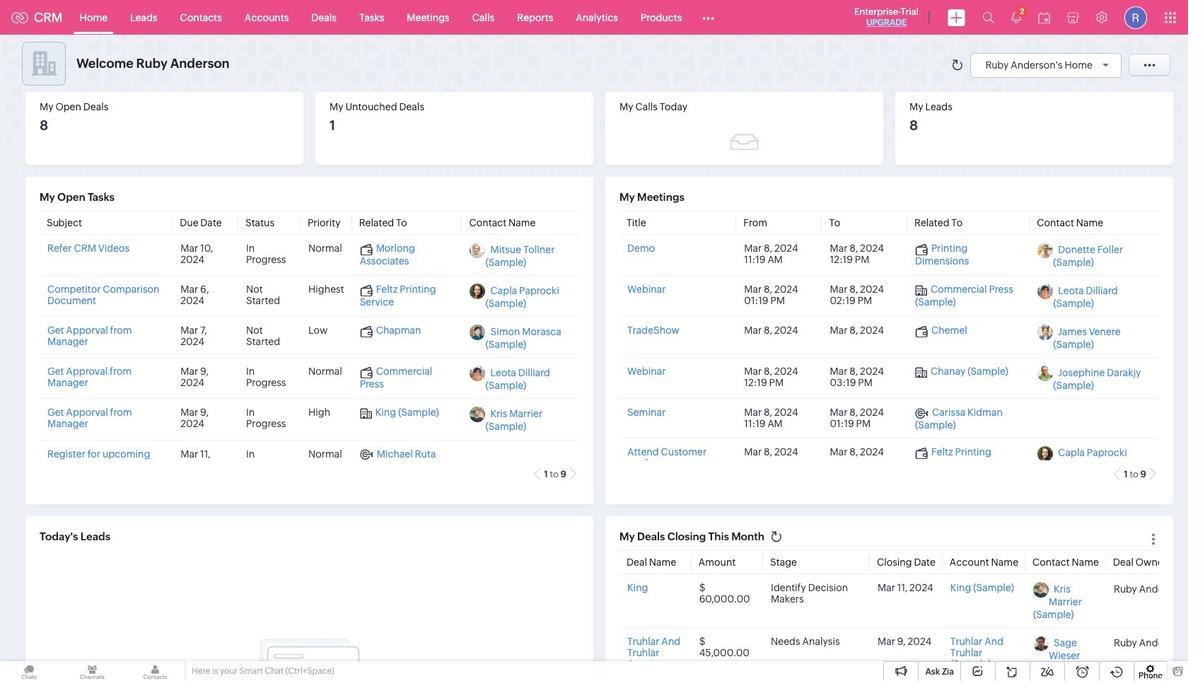 Task type: locate. For each thing, give the bounding box(es) containing it.
Other Modules field
[[693, 6, 724, 29]]

channels image
[[63, 661, 121, 681]]

search element
[[974, 0, 1003, 35]]

profile image
[[1125, 6, 1147, 29]]

search image
[[983, 11, 995, 23]]

create menu image
[[948, 9, 966, 26]]



Task type: vqa. For each thing, say whether or not it's contained in the screenshot.
THE CRM 'link'
no



Task type: describe. For each thing, give the bounding box(es) containing it.
logo image
[[11, 12, 28, 23]]

signals element
[[1003, 0, 1030, 35]]

profile element
[[1116, 0, 1156, 34]]

create menu element
[[939, 0, 974, 34]]

contacts image
[[126, 661, 184, 681]]

calendar image
[[1038, 12, 1051, 23]]

chats image
[[0, 661, 58, 681]]



